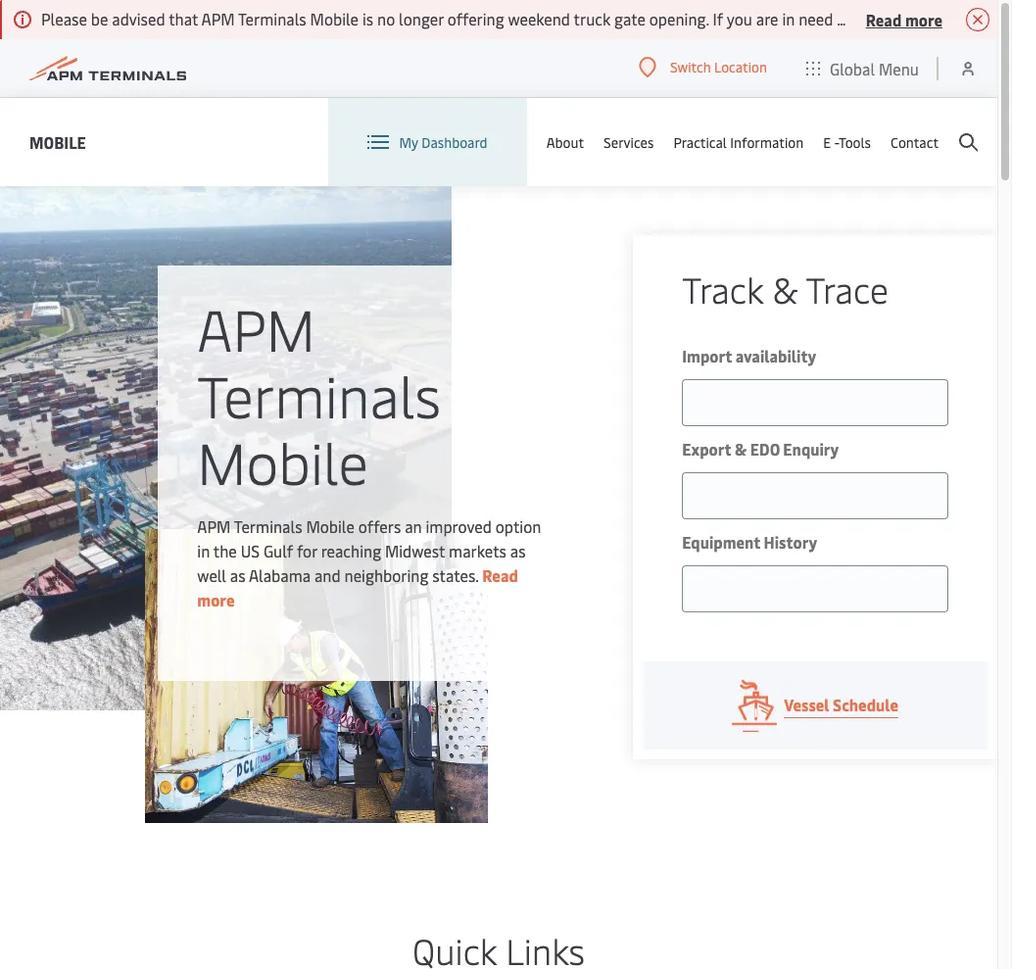 Task type: describe. For each thing, give the bounding box(es) containing it.
apm terminals mobile
[[197, 289, 441, 500]]

is
[[363, 8, 374, 29]]

xin da yang zhou  docked at apm terminals mobile image
[[0, 186, 452, 711]]

vessel
[[785, 694, 830, 716]]

mobile link
[[29, 130, 86, 154]]

global menu button
[[787, 39, 939, 98]]

read more button
[[866, 7, 943, 31]]

1 gate from the left
[[615, 8, 646, 29]]

1 vertical spatial as
[[230, 564, 246, 586]]

0 vertical spatial terminals
[[238, 8, 307, 29]]

no
[[377, 8, 395, 29]]

an
[[405, 515, 422, 537]]

contact button
[[891, 98, 939, 186]]

going
[[969, 8, 1008, 29]]

menu
[[879, 57, 920, 79]]

edo
[[751, 438, 780, 460]]

and
[[315, 564, 341, 586]]

trace
[[806, 265, 889, 313]]

opening.
[[650, 8, 710, 29]]

option
[[496, 515, 541, 537]]

export
[[683, 438, 732, 460]]

be
[[91, 8, 108, 29]]

offers
[[359, 515, 401, 537]]

equipment
[[683, 531, 761, 553]]

contact
[[891, 133, 939, 151]]

equipment history
[[683, 531, 818, 553]]

about button
[[547, 98, 584, 186]]

read more for read more link
[[197, 564, 519, 610]]

mobile inside apm terminals mobile
[[197, 422, 369, 500]]

read for read more button
[[866, 8, 902, 30]]

more for read more button
[[906, 8, 943, 30]]

are
[[757, 8, 779, 29]]

more for read more link
[[197, 589, 235, 610]]

2 weekend from the left
[[868, 8, 931, 29]]

practical information
[[674, 133, 804, 151]]

enquiry
[[784, 438, 840, 460]]

read more for read more button
[[866, 8, 943, 30]]

need
[[799, 8, 834, 29]]

0 vertical spatial apm
[[201, 8, 235, 29]]

a
[[856, 8, 865, 29]]

dashboard
[[422, 133, 488, 151]]

states.
[[433, 564, 479, 586]]

mobile secondary image
[[145, 529, 488, 824]]

tools
[[839, 133, 872, 151]]

truck
[[574, 8, 611, 29]]

for
[[297, 540, 317, 561]]

schedule
[[833, 694, 899, 716]]

gulf
[[264, 540, 293, 561]]

switch location button
[[639, 57, 768, 78]]

track & trace
[[683, 265, 889, 313]]

close alert image
[[967, 8, 990, 31]]

in inside apm terminals mobile offers an improved option in the us gulf for reaching midwest markets as well as alabama and neighboring states.
[[197, 540, 210, 561]]

my
[[400, 133, 418, 151]]

well
[[197, 564, 226, 586]]

apm terminals mobile offers an improved option in the us gulf for reaching midwest markets as well as alabama and neighboring states.
[[197, 515, 541, 586]]

e -tools button
[[824, 98, 872, 186]]



Task type: vqa. For each thing, say whether or not it's contained in the screenshot.
Please be advised that APM Terminals Mobile is no longer offering weekend truck gate opening. If you are in need of a weekend gate going f
yes



Task type: locate. For each thing, give the bounding box(es) containing it.
practical information button
[[674, 98, 804, 186]]

in right are
[[783, 8, 795, 29]]

improved
[[426, 515, 492, 537]]

1 vertical spatial terminals
[[197, 355, 441, 433]]

terminals for apm terminals mobile
[[197, 355, 441, 433]]

e -tools
[[824, 133, 872, 151]]

0 vertical spatial &
[[773, 265, 798, 313]]

1 horizontal spatial in
[[783, 8, 795, 29]]

apm inside apm terminals mobile
[[197, 289, 316, 366]]

offering
[[448, 8, 505, 29]]

1 horizontal spatial weekend
[[868, 8, 931, 29]]

& left the edo
[[735, 438, 747, 460]]

my dashboard
[[400, 133, 488, 151]]

read inside read more
[[483, 564, 519, 586]]

0 vertical spatial read more
[[866, 8, 943, 30]]

that
[[169, 8, 198, 29]]

switch
[[671, 58, 711, 77]]

1 vertical spatial more
[[197, 589, 235, 610]]

weekend left truck
[[508, 8, 571, 29]]

more
[[906, 8, 943, 30], [197, 589, 235, 610]]

practical
[[674, 133, 727, 151]]

read down markets
[[483, 564, 519, 586]]

apm
[[201, 8, 235, 29], [197, 289, 316, 366], [197, 515, 231, 537]]

-
[[835, 133, 839, 151]]

more down well
[[197, 589, 235, 610]]

0 horizontal spatial &
[[735, 438, 747, 460]]

more left the close alert image
[[906, 8, 943, 30]]

neighboring
[[345, 564, 429, 586]]

read more
[[866, 8, 943, 30], [197, 564, 519, 610]]

0 horizontal spatial more
[[197, 589, 235, 610]]

e
[[824, 133, 832, 151]]

read more down 'reaching'
[[197, 564, 519, 610]]

0 horizontal spatial as
[[230, 564, 246, 586]]

global menu
[[830, 57, 920, 79]]

apm for apm terminals mobile
[[197, 289, 316, 366]]

1 horizontal spatial as
[[511, 540, 526, 561]]

1 vertical spatial read more
[[197, 564, 519, 610]]

2 gate from the left
[[934, 8, 966, 29]]

advised
[[112, 8, 165, 29]]

0 vertical spatial as
[[511, 540, 526, 561]]

apm inside apm terminals mobile offers an improved option in the us gulf for reaching midwest markets as well as alabama and neighboring states.
[[197, 515, 231, 537]]

global
[[830, 57, 876, 79]]

gate
[[615, 8, 646, 29], [934, 8, 966, 29]]

read more link
[[197, 564, 519, 610]]

apm for apm terminals mobile offers an improved option in the us gulf for reaching midwest markets as well as alabama and neighboring states.
[[197, 515, 231, 537]]

my dashboard button
[[368, 98, 488, 186]]

0 horizontal spatial in
[[197, 540, 210, 561]]

vessel schedule link
[[644, 662, 988, 750]]

0 vertical spatial more
[[906, 8, 943, 30]]

1 vertical spatial in
[[197, 540, 210, 561]]

services
[[604, 133, 654, 151]]

2 vertical spatial terminals
[[234, 515, 302, 537]]

read right the a
[[866, 8, 902, 30]]

read more right the a
[[866, 8, 943, 30]]

& for edo
[[735, 438, 747, 460]]

history
[[764, 531, 818, 553]]

terminals
[[238, 8, 307, 29], [197, 355, 441, 433], [234, 515, 302, 537]]

1 vertical spatial apm
[[197, 289, 316, 366]]

terminals inside apm terminals mobile offers an improved option in the us gulf for reaching midwest markets as well as alabama and neighboring states.
[[234, 515, 302, 537]]

& left trace
[[773, 265, 798, 313]]

read
[[866, 8, 902, 30], [483, 564, 519, 586]]

gate right truck
[[615, 8, 646, 29]]

location
[[715, 58, 768, 77]]

as
[[511, 540, 526, 561], [230, 564, 246, 586]]

2 vertical spatial apm
[[197, 515, 231, 537]]

1 horizontal spatial gate
[[934, 8, 966, 29]]

import
[[683, 345, 732, 367]]

& for trace
[[773, 265, 798, 313]]

gate left the close alert image
[[934, 8, 966, 29]]

0 vertical spatial in
[[783, 8, 795, 29]]

as right well
[[230, 564, 246, 586]]

weekend right the a
[[868, 8, 931, 29]]

of
[[838, 8, 853, 29]]

you
[[727, 8, 753, 29]]

vessel schedule
[[785, 694, 899, 716]]

0 horizontal spatial read more
[[197, 564, 519, 610]]

1 weekend from the left
[[508, 8, 571, 29]]

services button
[[604, 98, 654, 186]]

&
[[773, 265, 798, 313], [735, 438, 747, 460]]

please be advised that apm terminals mobile is no longer offering weekend truck gate opening. if you are in need of a weekend gate going f
[[41, 8, 1013, 29]]

availability
[[736, 345, 817, 367]]

reaching
[[321, 540, 381, 561]]

in left the
[[197, 540, 210, 561]]

mobile
[[310, 8, 359, 29], [29, 131, 86, 152], [197, 422, 369, 500], [306, 515, 355, 537]]

read inside button
[[866, 8, 902, 30]]

weekend
[[508, 8, 571, 29], [868, 8, 931, 29]]

1 horizontal spatial more
[[906, 8, 943, 30]]

0 vertical spatial read
[[866, 8, 902, 30]]

the
[[214, 540, 237, 561]]

1 horizontal spatial &
[[773, 265, 798, 313]]

more inside read more
[[197, 589, 235, 610]]

longer
[[399, 8, 444, 29]]

switch location
[[671, 58, 768, 77]]

1 horizontal spatial read more
[[866, 8, 943, 30]]

markets
[[449, 540, 507, 561]]

0 horizontal spatial weekend
[[508, 8, 571, 29]]

import availability
[[683, 345, 817, 367]]

midwest
[[385, 540, 445, 561]]

about
[[547, 133, 584, 151]]

track
[[683, 265, 764, 313]]

export & edo enquiry
[[683, 438, 840, 460]]

f
[[1012, 8, 1013, 29]]

read for read more link
[[483, 564, 519, 586]]

mobile inside apm terminals mobile offers an improved option in the us gulf for reaching midwest markets as well as alabama and neighboring states.
[[306, 515, 355, 537]]

as down option
[[511, 540, 526, 561]]

information
[[731, 133, 804, 151]]

1 vertical spatial read
[[483, 564, 519, 586]]

more inside read more button
[[906, 8, 943, 30]]

if
[[713, 8, 724, 29]]

in
[[783, 8, 795, 29], [197, 540, 210, 561]]

terminals for apm terminals mobile offers an improved option in the us gulf for reaching midwest markets as well as alabama and neighboring states.
[[234, 515, 302, 537]]

please
[[41, 8, 87, 29]]

0 horizontal spatial read
[[483, 564, 519, 586]]

us
[[241, 540, 260, 561]]

alabama
[[249, 564, 311, 586]]

1 horizontal spatial read
[[866, 8, 902, 30]]

0 horizontal spatial gate
[[615, 8, 646, 29]]

1 vertical spatial &
[[735, 438, 747, 460]]



